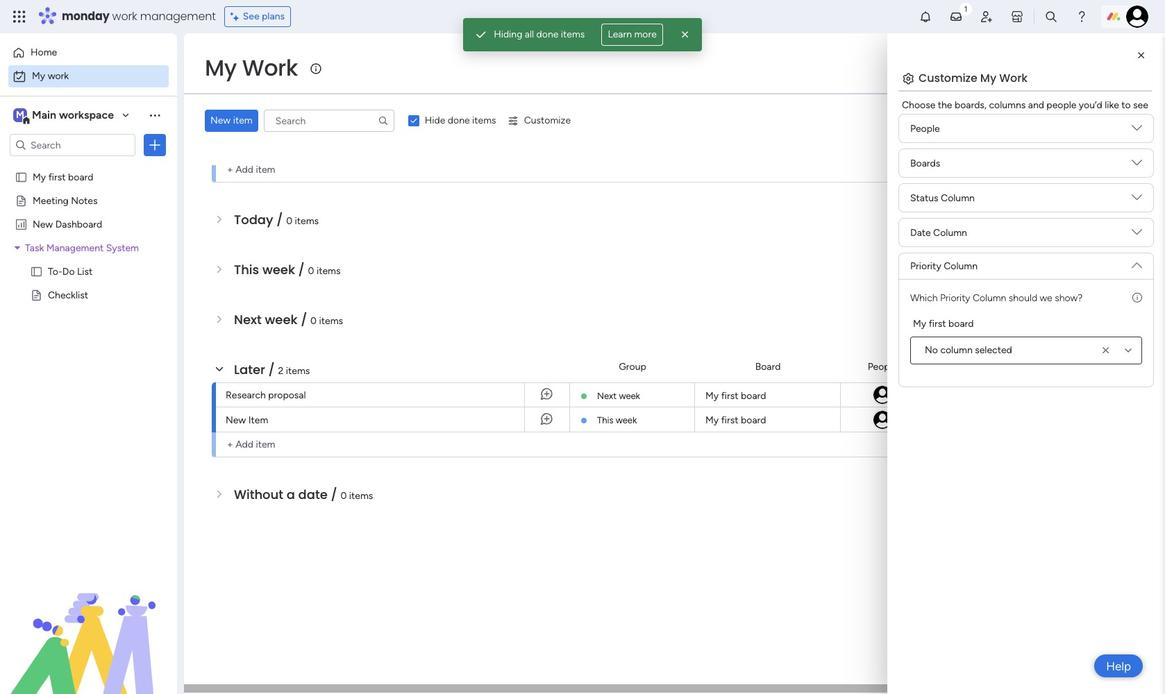 Task type: locate. For each thing, give the bounding box(es) containing it.
1 vertical spatial priority
[[941, 293, 971, 304]]

items inside today / 0 items
[[295, 215, 319, 227]]

2 prio from the top
[[1152, 361, 1166, 373]]

1 vertical spatial +
[[227, 439, 233, 451]]

0 vertical spatial customize
[[919, 70, 978, 86]]

lottie animation image
[[0, 554, 177, 695]]

2 dapulse dropdown down arrow image from the top
[[1132, 192, 1143, 208]]

2 + from the top
[[227, 439, 233, 451]]

0 horizontal spatial next
[[234, 311, 262, 329]]

+ down new item button
[[227, 164, 233, 176]]

new
[[211, 115, 231, 126], [33, 218, 53, 230], [226, 415, 246, 427]]

0 horizontal spatial done
[[448, 115, 470, 126]]

week for next week
[[619, 391, 641, 402]]

public board image up public board icon
[[15, 170, 28, 183]]

priority
[[911, 261, 942, 272], [941, 293, 971, 304]]

the
[[938, 99, 953, 111]]

new left overdue
[[211, 115, 231, 126]]

/ left 2
[[269, 361, 275, 379]]

kendall parks image up kendall parks icon
[[872, 385, 893, 406]]

customize for customize
[[524, 115, 571, 126]]

1 vertical spatial next
[[598, 391, 617, 402]]

dapulse dropdown down arrow image up v2 info image
[[1132, 227, 1143, 243]]

1 prio from the top
[[1152, 111, 1166, 123]]

items right date
[[349, 491, 373, 502]]

show?
[[1055, 293, 1083, 304]]

home link
[[8, 42, 169, 64]]

board
[[756, 361, 781, 373]]

1 horizontal spatial done
[[537, 28, 559, 40]]

items right "hide"
[[472, 115, 497, 126]]

done
[[537, 28, 559, 40], [448, 115, 470, 126]]

work down home
[[48, 70, 69, 82]]

week for this week / 0 items
[[263, 261, 295, 279]]

item down my work
[[233, 115, 253, 126]]

+ add item up the 'today'
[[227, 164, 275, 176]]

1 vertical spatial prio
[[1152, 361, 1166, 373]]

/ down this week / 0 items
[[301, 311, 307, 329]]

search everything image
[[1045, 10, 1059, 24]]

done right "hide"
[[448, 115, 470, 126]]

3 dapulse dropdown down arrow image from the top
[[1132, 255, 1143, 271]]

public board image
[[15, 170, 28, 183], [30, 265, 43, 278], [30, 288, 43, 302]]

+ down new item
[[227, 439, 233, 451]]

0 vertical spatial done
[[537, 28, 559, 40]]

kendall parks image right help icon
[[1127, 6, 1149, 28]]

today
[[234, 211, 273, 229]]

new item
[[211, 115, 253, 126]]

meeting notes
[[33, 195, 98, 206]]

work right monday
[[112, 8, 137, 24]]

priority up which
[[911, 261, 942, 272]]

1
[[301, 115, 305, 127]]

dapulse dropdown down arrow image for people
[[1132, 123, 1143, 139]]

and
[[1029, 99, 1045, 111]]

1 vertical spatial kendall parks image
[[872, 385, 893, 406]]

main content containing overdue /
[[184, 33, 1166, 695]]

0 vertical spatial kendall parks image
[[1127, 6, 1149, 28]]

monday marketplace image
[[1011, 10, 1025, 24]]

done right all on the top of the page
[[537, 28, 559, 40]]

should
[[1009, 293, 1038, 304]]

1 horizontal spatial work
[[112, 8, 137, 24]]

monday
[[62, 8, 109, 24]]

1 vertical spatial my first board link
[[704, 408, 832, 432]]

1 image
[[960, 1, 973, 16]]

kendall parks image
[[1127, 6, 1149, 28], [872, 385, 893, 406]]

column
[[941, 345, 973, 356]]

see plans button
[[224, 6, 291, 27]]

boards
[[911, 157, 941, 169]]

help
[[1107, 660, 1132, 674]]

date
[[963, 111, 984, 123], [911, 227, 931, 239], [963, 361, 984, 373]]

date down no column selected
[[963, 361, 984, 373]]

week
[[263, 261, 295, 279], [265, 311, 298, 329], [619, 391, 641, 402], [616, 415, 637, 426]]

choose
[[903, 99, 936, 111]]

status
[[1057, 111, 1085, 123], [911, 192, 939, 204], [1057, 361, 1085, 373]]

1 vertical spatial customize
[[524, 115, 571, 126]]

my first board
[[33, 171, 93, 183], [914, 318, 974, 330], [706, 390, 767, 402], [706, 415, 767, 427]]

see
[[1134, 99, 1149, 111]]

dapulse dropdown down arrow image for status
[[1132, 192, 1143, 208]]

1 vertical spatial new
[[33, 218, 53, 230]]

0 vertical spatial new
[[211, 115, 231, 126]]

1 dapulse dropdown down arrow image from the top
[[1132, 123, 1143, 139]]

my first board heading
[[914, 317, 974, 331]]

0 vertical spatial + add item
[[227, 164, 275, 176]]

item down overdue
[[256, 164, 275, 176]]

notes
[[71, 195, 98, 206]]

people
[[868, 111, 898, 123], [911, 123, 941, 134], [868, 361, 898, 373]]

my inside heading
[[914, 318, 927, 330]]

/
[[291, 111, 298, 129], [277, 211, 283, 229], [298, 261, 305, 279], [301, 311, 307, 329], [269, 361, 275, 379], [331, 486, 337, 504]]

overdue / 1 item
[[234, 111, 327, 129]]

work for my
[[48, 70, 69, 82]]

proposal
[[268, 390, 306, 402]]

people left choose
[[868, 111, 898, 123]]

customize
[[919, 70, 978, 86], [524, 115, 571, 126]]

items right all on the top of the page
[[561, 28, 585, 40]]

status down boards
[[911, 192, 939, 204]]

new left the item
[[226, 415, 246, 427]]

1 vertical spatial dapulse dropdown down arrow image
[[1132, 227, 1143, 243]]

task
[[25, 242, 44, 254]]

my inside option
[[32, 70, 45, 82]]

1 horizontal spatial customize
[[919, 70, 978, 86]]

add
[[236, 164, 254, 176], [236, 439, 254, 451]]

workspace image
[[13, 108, 27, 123]]

2
[[278, 365, 284, 377]]

0 vertical spatial this
[[234, 261, 259, 279]]

new for new item
[[226, 415, 246, 427]]

this
[[234, 261, 259, 279], [598, 415, 614, 426]]

invite members image
[[980, 10, 994, 24]]

alert
[[464, 18, 702, 51]]

boards,
[[955, 99, 987, 111]]

v2 overdue deadline image
[[930, 139, 941, 152]]

1 vertical spatial status
[[911, 192, 939, 204]]

0 vertical spatial add
[[236, 164, 254, 176]]

prio
[[1152, 111, 1166, 123], [1152, 361, 1166, 373]]

this down the 'today'
[[234, 261, 259, 279]]

plans
[[262, 10, 285, 22]]

/ right the 'today'
[[277, 211, 283, 229]]

/ right date
[[331, 486, 337, 504]]

this for this week / 0 items
[[234, 261, 259, 279]]

without a date / 0 items
[[234, 486, 373, 504]]

2 vertical spatial new
[[226, 415, 246, 427]]

checklist
[[48, 289, 88, 301]]

new item
[[226, 415, 268, 427]]

0 vertical spatial prio
[[1152, 111, 1166, 123]]

main content
[[184, 33, 1166, 695]]

status down show?
[[1057, 361, 1085, 373]]

on
[[1080, 139, 1091, 151]]

option
[[0, 164, 177, 167]]

Search in workspace field
[[29, 137, 116, 153]]

public board image for my
[[15, 170, 28, 183]]

+ add item down new item
[[227, 439, 275, 451]]

help button
[[1095, 655, 1144, 678]]

customize inside button
[[524, 115, 571, 126]]

0 horizontal spatial work
[[48, 70, 69, 82]]

workspace selection element
[[13, 107, 116, 125]]

new item button
[[205, 110, 258, 132]]

0 right the 'today'
[[286, 215, 293, 227]]

column down date column
[[944, 261, 978, 272]]

add down new item button
[[236, 164, 254, 176]]

items inside "without a date / 0 items"
[[349, 491, 373, 502]]

items right 2
[[286, 365, 310, 377]]

week up this week
[[619, 391, 641, 402]]

status column
[[911, 192, 975, 204]]

items down this week / 0 items
[[319, 315, 343, 327]]

item right 1
[[307, 115, 327, 127]]

management
[[140, 8, 216, 24]]

None search field
[[264, 110, 394, 132]]

dapulse dropdown down arrow image down see
[[1132, 123, 1143, 139]]

date up the "priority column"
[[911, 227, 931, 239]]

1 vertical spatial done
[[448, 115, 470, 126]]

select product image
[[13, 10, 26, 24]]

customize my work
[[919, 70, 1028, 86]]

item
[[233, 115, 253, 126], [307, 115, 327, 127], [256, 164, 275, 176], [256, 439, 275, 451]]

workspace options image
[[148, 108, 162, 122]]

done inside "main content"
[[448, 115, 470, 126]]

+
[[227, 164, 233, 176], [227, 439, 233, 451]]

my work
[[205, 52, 298, 83]]

items up next week / 0 items
[[317, 265, 341, 277]]

you'd
[[1080, 99, 1103, 111]]

0 inside next week / 0 items
[[311, 315, 317, 327]]

Filter dashboard by text search field
[[264, 110, 394, 132]]

0 right date
[[341, 491, 347, 502]]

dapulse dropdown down arrow image
[[1132, 158, 1143, 173], [1132, 192, 1143, 208], [1132, 255, 1143, 271]]

1 vertical spatial dapulse dropdown down arrow image
[[1132, 192, 1143, 208]]

1 vertical spatial add
[[236, 439, 254, 451]]

next up this week
[[598, 391, 617, 402]]

items inside this week / 0 items
[[317, 265, 341, 277]]

0 horizontal spatial customize
[[524, 115, 571, 126]]

next up later
[[234, 311, 262, 329]]

list box
[[0, 162, 177, 494]]

column up the "priority column"
[[934, 227, 968, 239]]

0 horizontal spatial this
[[234, 261, 259, 279]]

1 horizontal spatial work
[[1000, 70, 1028, 86]]

my work
[[32, 70, 69, 82]]

work
[[242, 52, 298, 83], [1000, 70, 1028, 86]]

0 vertical spatial status
[[1057, 111, 1085, 123]]

2 add from the top
[[236, 439, 254, 451]]

new for new item
[[211, 115, 231, 126]]

this down next week
[[598, 415, 614, 426]]

priority up my first board heading
[[941, 293, 971, 304]]

choose the boards, columns and people you'd like to see
[[903, 99, 1149, 111]]

1 vertical spatial work
[[48, 70, 69, 82]]

0 vertical spatial work
[[112, 8, 137, 24]]

2 dapulse dropdown down arrow image from the top
[[1132, 227, 1143, 243]]

0 down this week / 0 items
[[311, 315, 317, 327]]

1 vertical spatial public board image
[[30, 265, 43, 278]]

work up the columns
[[1000, 70, 1028, 86]]

0 vertical spatial dapulse dropdown down arrow image
[[1132, 158, 1143, 173]]

2 my first board link from the top
[[704, 408, 832, 432]]

hiding all done items
[[494, 28, 585, 40]]

1 horizontal spatial next
[[598, 391, 617, 402]]

new inside button
[[211, 115, 231, 126]]

hide done items
[[425, 115, 497, 126]]

1 + from the top
[[227, 164, 233, 176]]

/ left 1
[[291, 111, 298, 129]]

overdue
[[234, 111, 288, 129]]

week down today / 0 items
[[263, 261, 295, 279]]

all
[[525, 28, 534, 40]]

add down new item
[[236, 439, 254, 451]]

item inside overdue / 1 item
[[307, 115, 327, 127]]

public board image left checklist
[[30, 288, 43, 302]]

1 horizontal spatial this
[[598, 415, 614, 426]]

0 vertical spatial my first board link
[[704, 384, 832, 407]]

column up date column
[[941, 192, 975, 204]]

first
[[48, 171, 66, 183], [929, 318, 947, 330], [722, 390, 739, 402], [722, 415, 739, 427]]

date column
[[911, 227, 968, 239]]

week down next week
[[616, 415, 637, 426]]

1 vertical spatial + add item
[[227, 439, 275, 451]]

which
[[911, 293, 938, 304]]

week down this week / 0 items
[[265, 311, 298, 329]]

dapulse dropdown down arrow image for date column
[[1132, 227, 1143, 243]]

working on it
[[1041, 139, 1099, 151]]

dapulse dropdown down arrow image
[[1132, 123, 1143, 139], [1132, 227, 1143, 243]]

my
[[205, 52, 237, 83], [32, 70, 45, 82], [981, 70, 997, 86], [33, 171, 46, 183], [914, 318, 927, 330], [706, 390, 719, 402], [706, 415, 719, 427]]

caret down image
[[15, 243, 20, 253]]

0 horizontal spatial work
[[242, 52, 298, 83]]

status up working on it
[[1057, 111, 1085, 123]]

0 vertical spatial +
[[227, 164, 233, 176]]

notifications image
[[919, 10, 933, 24]]

work down plans on the left
[[242, 52, 298, 83]]

items up this week / 0 items
[[295, 215, 319, 227]]

people up kendall parks icon
[[868, 361, 898, 373]]

alert containing hiding all done items
[[464, 18, 702, 51]]

date up "mar 6"
[[963, 111, 984, 123]]

2 vertical spatial dapulse dropdown down arrow image
[[1132, 255, 1143, 271]]

0
[[286, 215, 293, 227], [308, 265, 314, 277], [311, 315, 317, 327], [341, 491, 347, 502]]

people
[[1047, 99, 1077, 111]]

new right public dashboard image
[[33, 218, 53, 230]]

1 vertical spatial this
[[598, 415, 614, 426]]

next week / 0 items
[[234, 311, 343, 329]]

system
[[106, 242, 139, 254]]

2 vertical spatial status
[[1057, 361, 1085, 373]]

0 up next week / 0 items
[[308, 265, 314, 277]]

to-do list
[[48, 265, 93, 277]]

0 vertical spatial dapulse dropdown down arrow image
[[1132, 123, 1143, 139]]

0 vertical spatial public board image
[[15, 170, 28, 183]]

do
[[62, 265, 75, 277]]

work inside option
[[48, 70, 69, 82]]

column
[[941, 192, 975, 204], [934, 227, 968, 239], [944, 261, 978, 272], [973, 293, 1007, 304]]

0 vertical spatial priority
[[911, 261, 942, 272]]

public board image left to-
[[30, 265, 43, 278]]

help image
[[1076, 10, 1089, 24]]

0 vertical spatial next
[[234, 311, 262, 329]]



Task type: vqa. For each thing, say whether or not it's contained in the screenshot.
8th ; from the bottom of the page
no



Task type: describe. For each thing, give the bounding box(es) containing it.
my work option
[[8, 65, 169, 88]]

home option
[[8, 42, 169, 64]]

learn
[[608, 28, 632, 40]]

date
[[298, 486, 328, 504]]

item inside button
[[233, 115, 253, 126]]

later
[[234, 361, 265, 379]]

1 vertical spatial date
[[911, 227, 931, 239]]

meeting
[[33, 195, 69, 206]]

new dashboard
[[33, 218, 102, 230]]

1 add from the top
[[236, 164, 254, 176]]

options image
[[148, 138, 162, 152]]

list
[[77, 265, 93, 277]]

customize button
[[502, 110, 577, 132]]

later / 2 items
[[234, 361, 310, 379]]

items inside 'later / 2 items'
[[286, 365, 310, 377]]

public board image
[[15, 194, 28, 207]]

hiding
[[494, 28, 523, 40]]

2 vertical spatial public board image
[[30, 288, 43, 302]]

2 vertical spatial date
[[963, 361, 984, 373]]

kendall parks image
[[872, 410, 893, 430]]

6
[[979, 140, 984, 150]]

see
[[243, 10, 260, 22]]

learn more
[[608, 28, 657, 40]]

lottie animation element
[[0, 554, 177, 695]]

none search field inside "main content"
[[264, 110, 394, 132]]

no
[[925, 345, 939, 356]]

new for new dashboard
[[33, 218, 53, 230]]

2 + add item from the top
[[227, 439, 275, 451]]

dapulse dropdown down arrow image for priority
[[1132, 255, 1143, 271]]

dashboard
[[55, 218, 102, 230]]

people up v2 overdue deadline icon
[[911, 123, 941, 134]]

board inside heading
[[949, 318, 974, 330]]

1 horizontal spatial kendall parks image
[[1127, 6, 1149, 28]]

hide
[[425, 115, 446, 126]]

m
[[16, 109, 24, 121]]

column for priority column
[[944, 261, 978, 272]]

selected
[[976, 345, 1013, 356]]

list box containing my first board
[[0, 162, 177, 494]]

items inside next week / 0 items
[[319, 315, 343, 327]]

task management system
[[25, 242, 139, 254]]

learn more button
[[602, 24, 663, 46]]

to-
[[48, 265, 62, 277]]

research proposal
[[226, 390, 306, 402]]

column for status column
[[941, 192, 975, 204]]

monday work management
[[62, 8, 216, 24]]

item
[[249, 415, 268, 427]]

0 vertical spatial date
[[963, 111, 984, 123]]

to
[[1122, 99, 1132, 111]]

column for date column
[[934, 227, 968, 239]]

search image
[[378, 115, 389, 126]]

first inside heading
[[929, 318, 947, 330]]

it
[[1093, 139, 1099, 151]]

next for next week
[[598, 391, 617, 402]]

close image
[[679, 28, 693, 42]]

no column selected
[[925, 345, 1013, 356]]

my first board group
[[911, 317, 1143, 365]]

0 inside "without a date / 0 items"
[[341, 491, 347, 502]]

see plans
[[243, 10, 285, 22]]

like
[[1105, 99, 1120, 111]]

more
[[635, 28, 657, 40]]

0 inside this week / 0 items
[[308, 265, 314, 277]]

0 inside today / 0 items
[[286, 215, 293, 227]]

main workspace
[[32, 108, 114, 122]]

a
[[287, 486, 295, 504]]

update feed image
[[950, 10, 964, 24]]

week for next week / 0 items
[[265, 311, 298, 329]]

we
[[1040, 293, 1053, 304]]

research
[[226, 390, 266, 402]]

0 horizontal spatial kendall parks image
[[872, 385, 893, 406]]

workspace
[[59, 108, 114, 122]]

week for this week
[[616, 415, 637, 426]]

mar 6
[[962, 140, 984, 150]]

public board image for to-
[[30, 265, 43, 278]]

without
[[234, 486, 283, 504]]

working
[[1041, 139, 1077, 151]]

home
[[31, 47, 57, 58]]

mar
[[962, 140, 977, 150]]

1 dapulse dropdown down arrow image from the top
[[1132, 158, 1143, 173]]

which priority column should we show?
[[911, 293, 1083, 304]]

main
[[32, 108, 56, 122]]

1 my first board link from the top
[[704, 384, 832, 407]]

columns
[[990, 99, 1026, 111]]

item down the item
[[256, 439, 275, 451]]

this week / 0 items
[[234, 261, 341, 279]]

public dashboard image
[[15, 217, 28, 231]]

next for next week / 0 items
[[234, 311, 262, 329]]

/ up next week / 0 items
[[298, 261, 305, 279]]

customize for customize my work
[[919, 70, 978, 86]]

today / 0 items
[[234, 211, 319, 229]]

my work link
[[8, 65, 169, 88]]

v2 info image
[[1133, 291, 1143, 306]]

priority column
[[911, 261, 978, 272]]

my first board inside group
[[914, 318, 974, 330]]

1 + add item from the top
[[227, 164, 275, 176]]

next week
[[598, 391, 641, 402]]

group
[[619, 361, 647, 373]]

this for this week
[[598, 415, 614, 426]]

work for monday
[[112, 8, 137, 24]]

management
[[46, 242, 104, 254]]

this week
[[598, 415, 637, 426]]

column left should at the top right of the page
[[973, 293, 1007, 304]]



